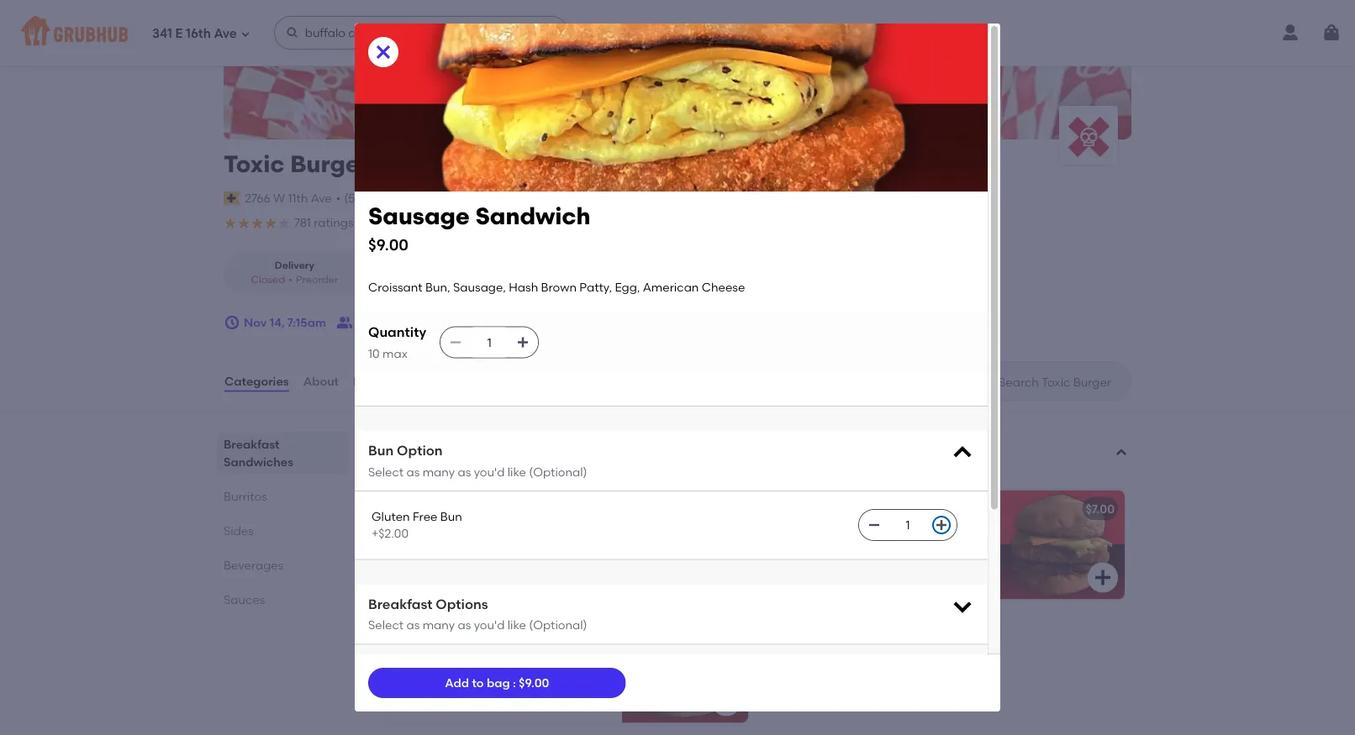 Task type: vqa. For each thing, say whether or not it's contained in the screenshot.
Looks like you've started an order at a different restaurant. BUTTON
no



Task type: locate. For each thing, give the bounding box(es) containing it.
sandwich inside sausage sandwich $9.00
[[476, 202, 591, 230]]

many down options at the bottom
[[423, 618, 455, 633]]

0 horizontal spatial input item quantity number field
[[471, 328, 508, 358]]

1 vertical spatial input item quantity number field
[[890, 511, 927, 541]]

brown down bacon
[[772, 543, 808, 557]]

preorder
[[296, 274, 338, 286]]

burger
[[290, 150, 369, 178]]

select left &
[[368, 618, 404, 633]]

sandwiches inside tab
[[224, 455, 293, 469]]

2 (optional) from the top
[[529, 618, 587, 633]]

bacon,
[[906, 526, 946, 540]]

about
[[303, 375, 339, 389]]

start group order
[[357, 316, 455, 330]]

option group containing delivery closed • preorder
[[224, 252, 512, 294]]

people icon image
[[337, 315, 353, 331]]

0 vertical spatial $9.00
[[368, 236, 409, 254]]

1 horizontal spatial ave
[[311, 191, 332, 205]]

beverages tab
[[224, 557, 341, 574]]

you'd down options at the bottom
[[474, 618, 505, 633]]

Input item quantity number field
[[471, 328, 508, 358], [890, 511, 927, 541]]

ave right 16th
[[214, 26, 237, 41]]

0 vertical spatial (optional)
[[529, 465, 587, 479]]

$9.00
[[368, 236, 409, 254], [519, 676, 550, 691]]

brown up :
[[512, 649, 548, 664]]

sausage inside sausage sandwich $9.00
[[368, 202, 470, 230]]

1 vertical spatial sausage
[[395, 502, 446, 516]]

delivery closed • preorder
[[251, 259, 338, 286]]

subscription pass image
[[224, 192, 241, 205]]

1 vertical spatial sandwiches
[[224, 455, 293, 469]]

patty,
[[580, 280, 612, 295], [434, 543, 466, 557], [810, 543, 843, 557], [551, 649, 583, 664]]

1 vertical spatial sausage,
[[480, 526, 533, 540]]

many inside breakfast options select as many as you'd like (optional)
[[423, 618, 455, 633]]

1 vertical spatial bun
[[441, 510, 462, 524]]

$9.00 inside sausage sandwich $9.00
[[368, 236, 409, 254]]

option
[[397, 443, 443, 459]]

bun left option
[[368, 443, 394, 459]]

$9.00 down good
[[368, 236, 409, 254]]

breakfast inside breakfast sandwiches new!
[[382, 433, 469, 455]]

you'd inside breakfast options select as many as you'd like (optional)
[[474, 618, 505, 633]]

brown
[[541, 280, 577, 295], [395, 543, 431, 557], [772, 543, 808, 557], [512, 649, 548, 664]]

select down option
[[368, 465, 404, 479]]

0 vertical spatial bun
[[368, 443, 394, 459]]

like
[[508, 465, 526, 479], [508, 618, 526, 633]]

0 vertical spatial sausage,
[[453, 280, 506, 295]]

breakfast
[[382, 433, 469, 455], [224, 437, 280, 452], [368, 596, 433, 613]]

(optional) inside bun option select as many as you'd like (optional)
[[529, 465, 587, 479]]

(optional)
[[529, 465, 587, 479], [529, 618, 587, 633]]

ave inside main navigation navigation
[[214, 26, 237, 41]]

burritos
[[224, 489, 267, 504]]

1 select from the top
[[368, 465, 404, 479]]

(optional) inside breakfast options select as many as you'd like (optional)
[[529, 618, 587, 633]]

max
[[383, 347, 408, 361]]

you'd up sausage sandwich
[[474, 465, 505, 479]]

croissant down &
[[395, 649, 450, 664]]

sandwiches
[[473, 433, 580, 455], [224, 455, 293, 469]]

ave inside button
[[311, 191, 332, 205]]

(optional) for options
[[529, 618, 587, 633]]

option group
[[224, 252, 512, 294]]

781 ratings
[[294, 216, 354, 230]]

1 you'd from the top
[[474, 465, 505, 479]]

bun, for egg & cheese sandwich
[[452, 649, 477, 664]]

0 vertical spatial many
[[423, 465, 455, 479]]

sausage, right '2.3'
[[453, 280, 506, 295]]

0 horizontal spatial •
[[289, 274, 293, 286]]

new!
[[382, 457, 406, 469]]

1 vertical spatial like
[[508, 618, 526, 633]]

croissant down free
[[395, 526, 450, 540]]

as
[[407, 465, 420, 479], [458, 465, 471, 479], [407, 618, 420, 633], [458, 618, 471, 633]]

select
[[368, 465, 404, 479], [368, 618, 404, 633]]

breakfast for breakfast sandwiches
[[382, 433, 469, 455]]

2766
[[245, 191, 271, 205]]

1 vertical spatial $9.00
[[519, 676, 550, 691]]

patty, inside croissant bun, hash brown patty, egg, american cheese
[[551, 649, 583, 664]]

svg image
[[1322, 23, 1342, 43], [538, 26, 551, 40], [517, 336, 530, 349], [935, 519, 949, 532], [1093, 568, 1113, 588], [716, 692, 737, 712]]

bacon
[[772, 502, 809, 516]]

• left (541)
[[336, 191, 341, 205]]

you'd inside bun option select as many as you'd like (optional)
[[474, 465, 505, 479]]

select inside breakfast options select as many as you'd like (optional)
[[368, 618, 404, 633]]

time
[[504, 217, 526, 230]]

sausage,
[[453, 280, 506, 295], [480, 526, 533, 540]]

bun, down the egg & cheese sandwich
[[452, 649, 477, 664]]

bun, down bacon sandwich
[[829, 526, 854, 540]]

1 vertical spatial (optional)
[[529, 618, 587, 633]]

breakfast up burritos
[[224, 437, 280, 452]]

beverages
[[224, 558, 284, 573]]

14,
[[270, 316, 285, 330]]

bun, for bacon sandwich
[[829, 526, 854, 540]]

many
[[423, 465, 455, 479], [423, 618, 455, 633]]

0 horizontal spatial ave
[[214, 26, 237, 41]]

1 vertical spatial select
[[368, 618, 404, 633]]

croissant for egg & cheese sandwich
[[395, 649, 450, 664]]

sandwich
[[476, 202, 591, 230], [448, 502, 505, 516], [812, 502, 869, 516], [479, 626, 536, 640]]

you'd for options
[[474, 618, 505, 633]]

bun, inside croissant bun, hash brown patty, egg, american cheese
[[452, 649, 477, 664]]

0 horizontal spatial bun
[[368, 443, 394, 459]]

sausage for sausage sandwich
[[395, 502, 446, 516]]

bun, down sausage sandwich
[[452, 526, 477, 540]]

hash inside the croissant bun, sausage, hash brown patty, egg, american cheese
[[536, 526, 565, 540]]

1 vertical spatial croissant bun, sausage, hash brown patty, egg, american cheese
[[395, 526, 599, 557]]

food
[[422, 217, 445, 230]]

sausage sandwich $9.00
[[368, 202, 591, 254]]

breakfast for breakfast options
[[368, 596, 433, 613]]

1 vertical spatial you'd
[[474, 618, 505, 633]]

breakfast up new!
[[382, 433, 469, 455]]

american
[[643, 280, 699, 295], [497, 543, 553, 557], [874, 543, 930, 557], [423, 666, 479, 681]]

0 vertical spatial like
[[508, 465, 526, 479]]

like for bun option
[[508, 465, 526, 479]]

croissant bun, sausage, hash brown patty, egg, american cheese down sausage sandwich
[[395, 526, 599, 557]]

main navigation navigation
[[0, 0, 1356, 66]]

order
[[424, 316, 455, 330]]

0 vertical spatial •
[[336, 191, 341, 205]]

many for option
[[423, 465, 455, 479]]

93
[[458, 216, 472, 230]]

0 horizontal spatial $9.00
[[368, 236, 409, 254]]

sausage, down sausage sandwich
[[480, 526, 533, 540]]

like inside breakfast options select as many as you'd like (optional)
[[508, 618, 526, 633]]

croissant for sausage sandwich
[[395, 526, 450, 540]]

255-
[[373, 191, 399, 205]]

0 vertical spatial sausage
[[368, 202, 470, 230]]

egg & cheese sandwich
[[395, 626, 536, 640]]

2 like from the top
[[508, 618, 526, 633]]

0 vertical spatial input item quantity number field
[[471, 328, 508, 358]]

bun option select as many as you'd like (optional)
[[368, 443, 587, 479]]

1 horizontal spatial •
[[336, 191, 341, 205]]

start group order button
[[337, 308, 455, 338]]

1 vertical spatial ave
[[311, 191, 332, 205]]

1 horizontal spatial input item quantity number field
[[890, 511, 927, 541]]

brown down delivery
[[541, 280, 577, 295]]

sandwich for sausage sandwich
[[448, 502, 505, 516]]

• down 'delivery'
[[289, 274, 293, 286]]

quantity
[[368, 324, 427, 341]]

add
[[445, 676, 469, 691]]

$7.00
[[1086, 502, 1115, 516]]

patty, inside croissant bun, smoked bacon, hash brown patty, egg, american cheese
[[810, 543, 843, 557]]

you'd
[[474, 465, 505, 479], [474, 618, 505, 633]]

ave
[[214, 26, 237, 41], [311, 191, 332, 205]]

$9.00 right :
[[519, 676, 550, 691]]

breakfast up egg
[[368, 596, 433, 613]]

nov 14, 7:15am button
[[224, 308, 326, 338]]

2766 w 11th ave
[[245, 191, 332, 205]]

like inside bun option select as many as you'd like (optional)
[[508, 465, 526, 479]]

1 (optional) from the top
[[529, 465, 587, 479]]

sauces
[[224, 593, 265, 607]]

many inside bun option select as many as you'd like (optional)
[[423, 465, 455, 479]]

croissant bun, sausage, hash brown patty, egg, american cheese down delivery
[[368, 280, 745, 295]]

egg
[[395, 626, 418, 640]]

bacon sandwich image
[[999, 491, 1125, 600]]

•
[[336, 191, 341, 205], [289, 274, 293, 286]]

croissant bun, hash brown patty, egg, american cheese
[[395, 649, 583, 681]]

croissant for bacon sandwich
[[772, 526, 826, 540]]

1 horizontal spatial bun
[[441, 510, 462, 524]]

croissant inside the croissant bun, sausage, hash brown patty, egg, american cheese
[[395, 526, 450, 540]]

0 vertical spatial select
[[368, 465, 404, 479]]

2 many from the top
[[423, 618, 455, 633]]

start
[[357, 316, 385, 330]]

bun right free
[[441, 510, 462, 524]]

2 you'd from the top
[[474, 618, 505, 633]]

bun, inside croissant bun, smoked bacon, hash brown patty, egg, american cheese
[[829, 526, 854, 540]]

1 horizontal spatial sandwiches
[[473, 433, 580, 455]]

bun, up 'order'
[[426, 280, 450, 295]]

sandwiches inside breakfast sandwiches new!
[[473, 433, 580, 455]]

input item quantity number field for gluten free bun
[[890, 511, 927, 541]]

bun inside gluten free bun +$2.00
[[441, 510, 462, 524]]

brown down gluten free bun +$2.00
[[395, 543, 431, 557]]

0 vertical spatial sandwiches
[[473, 433, 580, 455]]

2 select from the top
[[368, 618, 404, 633]]

0 vertical spatial ave
[[214, 26, 237, 41]]

select inside bun option select as many as you'd like (optional)
[[368, 465, 404, 479]]

croissant inside croissant bun, smoked bacon, hash brown patty, egg, american cheese
[[772, 526, 826, 540]]

croissant
[[368, 280, 423, 295], [395, 526, 450, 540], [772, 526, 826, 540], [395, 649, 450, 664]]

bun
[[368, 443, 394, 459], [441, 510, 462, 524]]

0 vertical spatial you'd
[[474, 465, 505, 479]]

2766 w 11th ave button
[[244, 189, 333, 208]]

1 vertical spatial many
[[423, 618, 455, 633]]

many down option
[[423, 465, 455, 479]]

0 horizontal spatial sandwiches
[[224, 455, 293, 469]]

ave right 11th
[[311, 191, 332, 205]]

sausage for sausage sandwich $9.00
[[368, 202, 470, 230]]

1 many from the top
[[423, 465, 455, 479]]

1 horizontal spatial $9.00
[[519, 676, 550, 691]]

croissant down bacon
[[772, 526, 826, 540]]

1 vertical spatial •
[[289, 274, 293, 286]]

svg image
[[286, 26, 299, 40], [240, 29, 250, 39], [373, 42, 394, 62], [224, 315, 241, 331], [449, 336, 463, 349], [951, 441, 975, 465], [868, 519, 881, 532], [716, 568, 737, 588], [951, 595, 975, 618]]

on time delivery
[[486, 217, 566, 230]]

1 like from the top
[[508, 465, 526, 479]]

croissant inside croissant bun, hash brown patty, egg, american cheese
[[395, 649, 450, 664]]

breakfast inside breakfast options select as many as you'd like (optional)
[[368, 596, 433, 613]]

bun,
[[426, 280, 450, 295], [452, 526, 477, 540], [829, 526, 854, 540], [452, 649, 477, 664]]



Task type: describe. For each thing, give the bounding box(es) containing it.
croissant bun, smoked bacon, hash brown patty, egg, american cheese
[[772, 526, 978, 557]]

(541) 255-4345 button
[[344, 190, 426, 207]]

group
[[387, 316, 422, 330]]

mi
[[444, 274, 456, 286]]

egg, inside croissant bun, hash brown patty, egg, american cheese
[[395, 666, 420, 681]]

reviews
[[353, 375, 400, 389]]

like for breakfast options
[[508, 618, 526, 633]]

egg & cheese sandwich image
[[622, 614, 748, 724]]

11th
[[288, 191, 308, 205]]

add to bag : $9.00
[[445, 676, 550, 691]]

burritos tab
[[224, 488, 341, 505]]

quantity 10 max
[[368, 324, 427, 361]]

you'd for option
[[474, 465, 505, 479]]

• (541) 255-4345
[[336, 191, 426, 205]]

categories button
[[224, 352, 290, 412]]

nov 14, 7:15am
[[244, 316, 326, 330]]

as up sausage sandwich
[[458, 465, 471, 479]]

+$2.00
[[372, 527, 409, 541]]

4345
[[399, 191, 426, 205]]

(optional) for option
[[529, 465, 587, 479]]

&
[[420, 626, 430, 640]]

american inside croissant bun, smoked bacon, hash brown patty, egg, american cheese
[[874, 543, 930, 557]]

Search Toxic Burger search field
[[997, 374, 1126, 390]]

341
[[152, 26, 172, 41]]

nov
[[244, 316, 267, 330]]

breakfast inside breakfast sandwiches
[[224, 437, 280, 452]]

categories
[[225, 375, 289, 389]]

svg image inside "nov 14, 7:15am" "button"
[[224, 315, 241, 331]]

smoked
[[857, 526, 903, 540]]

sausage sandwich image
[[622, 491, 748, 600]]

breakfast sandwiches new!
[[382, 433, 580, 469]]

toxic
[[224, 150, 285, 178]]

options
[[436, 596, 488, 613]]

as down options at the bottom
[[458, 618, 471, 633]]

ave for 2766 w 11th ave
[[311, 191, 332, 205]]

• inside "delivery closed • preorder"
[[289, 274, 293, 286]]

cheese inside croissant bun, smoked bacon, hash brown patty, egg, american cheese
[[933, 543, 976, 557]]

on
[[486, 217, 501, 230]]

:
[[513, 676, 516, 691]]

cheese inside croissant bun, hash brown patty, egg, american cheese
[[482, 666, 525, 681]]

w
[[273, 191, 285, 205]]

input item quantity number field for quantity
[[471, 328, 508, 358]]

16th
[[186, 26, 211, 41]]

10
[[368, 347, 380, 361]]

many for options
[[423, 618, 455, 633]]

gluten
[[372, 510, 410, 524]]

7:15am
[[287, 316, 326, 330]]

hash inside croissant bun, hash brown patty, egg, american cheese
[[480, 649, 510, 664]]

sides tab
[[224, 522, 341, 540]]

sauces tab
[[224, 591, 341, 609]]

brown inside croissant bun, smoked bacon, hash brown patty, egg, american cheese
[[772, 543, 808, 557]]

sandwiches for breakfast sandwiches
[[224, 455, 293, 469]]

select for breakfast
[[368, 618, 404, 633]]

toxic burger
[[224, 150, 369, 178]]

gluten free bun +$2.00
[[372, 510, 462, 541]]

2.3 mi
[[426, 274, 456, 286]]

good food
[[392, 217, 445, 230]]

about button
[[302, 352, 340, 412]]

781
[[294, 216, 311, 230]]

select for bun
[[368, 465, 404, 479]]

sandwich for sausage sandwich $9.00
[[476, 202, 591, 230]]

to
[[472, 676, 484, 691]]

as right new!
[[407, 465, 420, 479]]

breakfast options select as many as you'd like (optional)
[[368, 596, 587, 633]]

as left &
[[407, 618, 420, 633]]

0 vertical spatial croissant bun, sausage, hash brown patty, egg, american cheese
[[368, 280, 745, 295]]

sides
[[224, 524, 254, 538]]

sandwiches for breakfast sandwiches new!
[[473, 433, 580, 455]]

90
[[364, 216, 378, 230]]

american inside croissant bun, hash brown patty, egg, american cheese
[[423, 666, 479, 681]]

reviews button
[[352, 352, 401, 412]]

(541)
[[344, 191, 370, 205]]

breakfast sandwiches tab
[[224, 436, 341, 471]]

bag
[[487, 676, 510, 691]]

breakfast sandwiches
[[224, 437, 293, 469]]

toxic burger logo image
[[1060, 106, 1118, 165]]

sandwich for bacon sandwich
[[812, 502, 869, 516]]

2.3
[[426, 274, 440, 286]]

sausage sandwich
[[395, 502, 505, 516]]

good
[[392, 217, 420, 230]]

egg, inside croissant bun, smoked bacon, hash brown patty, egg, american cheese
[[846, 543, 871, 557]]

ratings
[[314, 216, 354, 230]]

croissant up the start group order button
[[368, 280, 423, 295]]

search icon image
[[972, 372, 992, 392]]

delivery
[[275, 259, 315, 271]]

92
[[579, 216, 593, 230]]

brown inside croissant bun, hash brown patty, egg, american cheese
[[512, 649, 548, 664]]

delivery
[[528, 217, 566, 230]]

bun inside bun option select as many as you'd like (optional)
[[368, 443, 394, 459]]

bacon sandwich
[[772, 502, 869, 516]]

ave for 341 e 16th ave
[[214, 26, 237, 41]]

bun, for sausage sandwich
[[452, 526, 477, 540]]

closed
[[251, 274, 285, 286]]

e
[[175, 26, 183, 41]]

hash inside croissant bun, smoked bacon, hash brown patty, egg, american cheese
[[949, 526, 978, 540]]

341 e 16th ave
[[152, 26, 237, 41]]

free
[[413, 510, 438, 524]]



